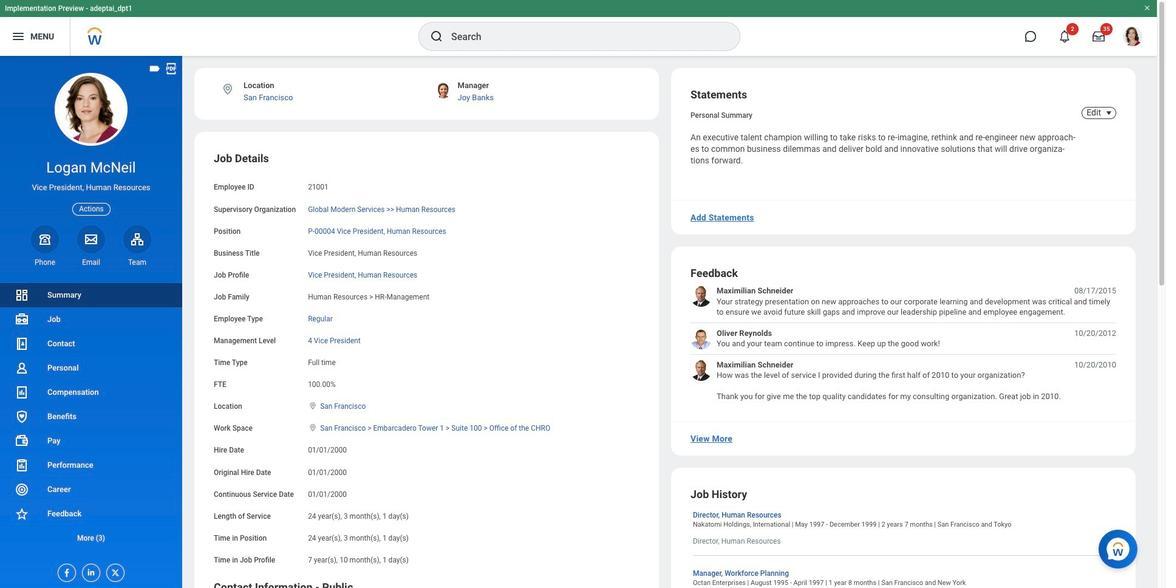 Task type: describe. For each thing, give the bounding box(es) containing it.
1 horizontal spatial list
[[691, 286, 1117, 402]]

tag image
[[148, 62, 162, 75]]

view team image
[[130, 232, 145, 247]]

x image
[[107, 565, 120, 578]]

view printable version (pdf) image
[[165, 62, 178, 75]]

facebook image
[[58, 565, 72, 578]]

justify image
[[11, 29, 26, 44]]

2 employee's photo (maximilian schneider) image from the top
[[691, 359, 712, 381]]

profile logan mcneil image
[[1124, 27, 1143, 49]]

job image
[[15, 312, 29, 327]]

feedback image
[[15, 507, 29, 521]]

career image
[[15, 482, 29, 497]]

1 location image from the top
[[308, 402, 318, 410]]

personal image
[[15, 361, 29, 376]]

employee's photo (oliver reynolds) image
[[691, 328, 712, 349]]

email logan mcneil element
[[77, 258, 105, 267]]

contact image
[[15, 337, 29, 351]]

1 employee's photo (maximilian schneider) image from the top
[[691, 286, 712, 307]]

notifications large image
[[1059, 30, 1071, 43]]

2 location image from the top
[[308, 424, 318, 432]]

full time element
[[308, 356, 336, 367]]



Task type: locate. For each thing, give the bounding box(es) containing it.
employee's photo (maximilian schneider) image down the employee's photo (oliver reynolds)
[[691, 359, 712, 381]]

1 vertical spatial employee's photo (maximilian schneider) image
[[691, 359, 712, 381]]

phone image
[[36, 232, 53, 247]]

group
[[214, 152, 640, 566]]

Search Workday  search field
[[452, 23, 715, 50]]

list
[[0, 283, 182, 551], [691, 286, 1117, 402]]

inbox large image
[[1093, 30, 1105, 43]]

0 vertical spatial location image
[[308, 402, 318, 410]]

1 vertical spatial location image
[[308, 424, 318, 432]]

search image
[[430, 29, 444, 44]]

compensation image
[[15, 385, 29, 400]]

location image
[[308, 402, 318, 410], [308, 424, 318, 432]]

location image
[[221, 83, 235, 96]]

employee's photo (maximilian schneider) image up the employee's photo (oliver reynolds)
[[691, 286, 712, 307]]

phone logan mcneil element
[[31, 258, 59, 267]]

benefits image
[[15, 410, 29, 424]]

close environment banner image
[[1144, 4, 1152, 12]]

0 horizontal spatial list
[[0, 283, 182, 551]]

caret down image
[[1102, 108, 1117, 118]]

pay image
[[15, 434, 29, 448]]

personal summary element
[[691, 109, 753, 120]]

mail image
[[84, 232, 98, 247]]

summary image
[[15, 288, 29, 303]]

performance image
[[15, 458, 29, 473]]

linkedin image
[[83, 565, 96, 577]]

banner
[[0, 0, 1158, 56]]

navigation pane region
[[0, 56, 182, 588]]

0 vertical spatial employee's photo (maximilian schneider) image
[[691, 286, 712, 307]]

team logan mcneil element
[[123, 258, 151, 267]]

employee's photo (maximilian schneider) image
[[691, 286, 712, 307], [691, 359, 712, 381]]



Task type: vqa. For each thing, say whether or not it's contained in the screenshot.
list
yes



